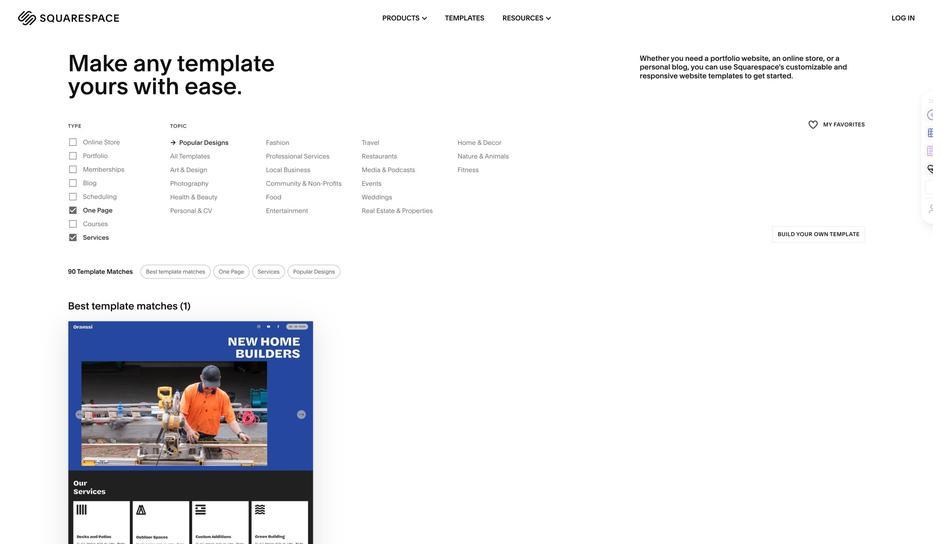 Task type: locate. For each thing, give the bounding box(es) containing it.
oranssi image
[[68, 321, 314, 544]]



Task type: vqa. For each thing, say whether or not it's contained in the screenshot.
'Oranssi' Image
yes



